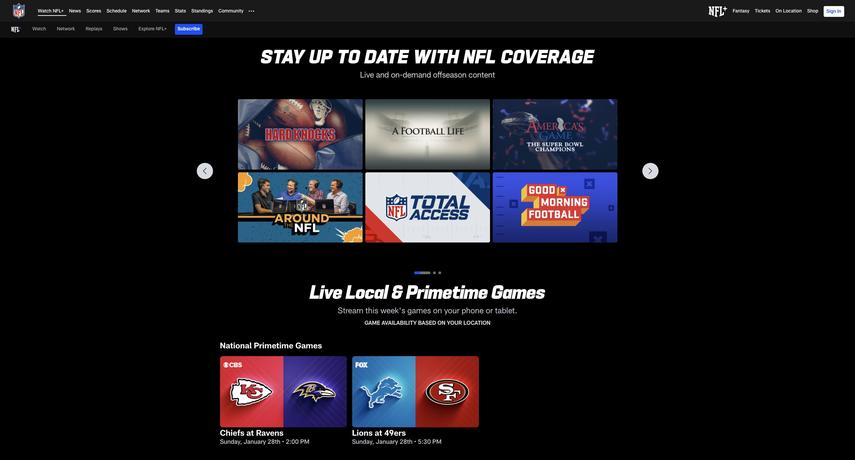 Task type: describe. For each thing, give the bounding box(es) containing it.
watch for watch nfl+
[[38, 9, 52, 14]]

shows
[[113, 27, 128, 32]]

stream this week's games on your phone or tablet.
[[338, 308, 518, 316]]

tablet.
[[496, 308, 518, 316]]

scores link
[[86, 9, 101, 14]]

stats link
[[175, 9, 186, 14]]

nfl+ for explore nfl+
[[156, 27, 167, 32]]

shop
[[808, 9, 819, 14]]

scores
[[86, 9, 101, 14]]

nfl+ for watch nfl+
[[53, 9, 64, 14]]

mlp_showcards_gmf image
[[493, 172, 618, 242]]

stay up to date with nfl coverage
[[261, 44, 595, 67]]

lions
[[352, 430, 373, 438]]

header element
[[310, 280, 546, 302]]

availability
[[382, 321, 417, 326]]

sign
[[827, 9, 837, 14]]

on location link
[[776, 9, 803, 14]]

schedule link
[[107, 9, 127, 14]]

28th for chiefs at ravens
[[268, 440, 281, 446]]

1 / 3 group
[[217, 44, 639, 244]]

0 vertical spatial games
[[492, 280, 546, 302]]

community link
[[219, 9, 244, 14]]

sign in button
[[825, 6, 845, 17]]

stream
[[338, 308, 364, 316]]

mlp_showcards_totalaccess image
[[366, 172, 490, 242]]

fantasy link
[[734, 9, 750, 14]]

standings link
[[192, 9, 213, 14]]

with
[[414, 44, 460, 67]]

stay
[[261, 44, 305, 67]]

shows link
[[111, 22, 130, 37]]

subscribe
[[178, 27, 200, 32]]

navigation containing watch
[[0, 22, 856, 38]]

&
[[392, 280, 403, 302]]

shop link
[[808, 9, 819, 14]]

coverage
[[502, 44, 595, 67]]

secondary navigation logo image
[[11, 24, 22, 35]]

stats
[[175, 9, 186, 14]]

nfl shield image
[[11, 3, 27, 19]]

this
[[366, 308, 379, 316]]

• for 49ers
[[415, 440, 417, 446]]

national primetime games
[[220, 343, 322, 351]]

at for lions
[[375, 430, 383, 438]]

in
[[838, 9, 842, 14]]

and
[[376, 72, 389, 80]]

game availability based on your location
[[365, 321, 491, 326]]

mlp_showcards_afootballlife image
[[366, 99, 490, 170]]

at for chiefs
[[247, 430, 254, 438]]

lions at 49ers sunday, january 28th • 5:30 pm
[[352, 430, 442, 446]]

your
[[445, 308, 460, 316]]

to
[[338, 44, 361, 67]]

content​
[[469, 72, 496, 80]]

watch link
[[32, 22, 49, 37]]

on
[[438, 321, 446, 326]]

live local & primetime games
[[310, 280, 546, 302]]

1 vertical spatial network link
[[54, 22, 78, 37]]

demand
[[403, 72, 431, 80]]

january for 49ers
[[376, 440, 399, 446]]

mlp_showcards_hard knocks image
[[238, 99, 363, 170]]

location
[[464, 321, 491, 326]]

replays link
[[83, 22, 105, 37]]

teams
[[156, 9, 170, 14]]

date
[[365, 44, 409, 67]]

pm for lions at 49ers
[[433, 440, 442, 446]]

schedule
[[107, 9, 127, 14]]



Task type: locate. For each thing, give the bounding box(es) containing it.
0 horizontal spatial network link
[[54, 22, 78, 37]]

at right chiefs
[[247, 430, 254, 438]]

watch down the watch nfl+ link
[[32, 27, 46, 32]]

january down ravens
[[244, 440, 266, 446]]

sunday, inside lions at 49ers sunday, january 28th • 5:30 pm
[[352, 440, 375, 446]]

1 sunday, from the left
[[220, 440, 242, 446]]

explore nfl+
[[139, 27, 167, 32]]

pm for chiefs at ravens
[[301, 440, 310, 446]]

0 horizontal spatial live
[[310, 280, 343, 302]]

1 horizontal spatial primetime
[[407, 280, 488, 302]]

tickets link
[[756, 9, 771, 14]]

0 horizontal spatial network
[[57, 27, 75, 32]]

nfl+
[[53, 9, 64, 14], [156, 27, 167, 32]]

live for live local & primetime games
[[310, 280, 343, 302]]

2 pm from the left
[[433, 440, 442, 446]]

0 horizontal spatial •
[[282, 440, 285, 446]]

week's
[[381, 308, 406, 316]]

fantasy
[[734, 9, 750, 14]]

tickets
[[756, 9, 771, 14]]

nfl+ right "explore"
[[156, 27, 167, 32]]

nfl
[[464, 44, 497, 67]]

sunday, for chiefs
[[220, 440, 242, 446]]

0 vertical spatial live
[[360, 72, 374, 80]]

• for ravens
[[282, 440, 285, 446]]

2 january from the left
[[376, 440, 399, 446]]

1 vertical spatial watch
[[32, 27, 46, 32]]

1 horizontal spatial pm
[[433, 440, 442, 446]]

0 vertical spatial primetime
[[407, 280, 488, 302]]

live up stream
[[310, 280, 343, 302]]

5:30
[[418, 440, 431, 446]]

mlp_showcards_americasgame image
[[493, 99, 618, 170]]

1 horizontal spatial live
[[360, 72, 374, 80]]

nfl+ image
[[710, 6, 728, 17]]

0 horizontal spatial at
[[247, 430, 254, 438]]

1 horizontal spatial 28th
[[400, 440, 413, 446]]

teams link
[[156, 9, 170, 14]]

1 vertical spatial games
[[296, 343, 322, 351]]

0 horizontal spatial games
[[296, 343, 322, 351]]

game
[[365, 321, 381, 326]]

2 28th from the left
[[400, 440, 413, 446]]

pm right the 5:30
[[433, 440, 442, 446]]

watch inside navigation
[[32, 27, 46, 32]]

january for ravens
[[244, 440, 266, 446]]

1 vertical spatial primetime
[[254, 343, 294, 351]]

0 horizontal spatial 28th
[[268, 440, 281, 446]]

banner containing watch nfl+
[[0, 0, 856, 38]]

live inside 1 / 3 group
[[360, 72, 374, 80]]

sunday, for lions
[[352, 440, 375, 446]]

sunday, down chiefs
[[220, 440, 242, 446]]

1 vertical spatial network
[[57, 27, 75, 32]]

national primetime games heading
[[220, 343, 636, 351]]

1 horizontal spatial nfl+
[[156, 27, 167, 32]]

primetime
[[407, 280, 488, 302], [254, 343, 294, 351]]

location
[[784, 9, 803, 14]]

watch nfl+ link
[[38, 9, 64, 14]]

1 horizontal spatial network
[[132, 9, 150, 14]]

live left and
[[360, 72, 374, 80]]

explore
[[139, 27, 155, 32]]

explore nfl+ link
[[136, 22, 170, 37]]

2 • from the left
[[415, 440, 417, 446]]

news link
[[69, 9, 81, 14]]

news
[[69, 9, 81, 14]]

0 horizontal spatial primetime
[[254, 343, 294, 351]]

watch for watch
[[32, 27, 46, 32]]

games
[[408, 308, 431, 316]]

0 horizontal spatial january
[[244, 440, 266, 446]]

49ers
[[385, 430, 406, 438]]

• left 2:00
[[282, 440, 285, 446]]

1 at from the left
[[247, 430, 254, 438]]

1 january from the left
[[244, 440, 266, 446]]

0 horizontal spatial sunday,
[[220, 440, 242, 446]]

phone
[[462, 308, 484, 316]]

sunday, inside chiefs at ravens sunday, january 28th • 2:00 pm
[[220, 440, 242, 446]]

28th down 49ers
[[400, 440, 413, 446]]

chiefs at ravens sunday, january 28th • 2:00 pm
[[220, 430, 310, 446]]

network up "explore"
[[132, 9, 150, 14]]

0 vertical spatial network link
[[132, 9, 150, 14]]

chiefs
[[220, 430, 245, 438]]

dots image
[[249, 8, 255, 14]]

2 at from the left
[[375, 430, 383, 438]]

standings
[[192, 9, 213, 14]]

up
[[310, 44, 333, 67]]

1 vertical spatial nfl+
[[156, 27, 167, 32]]

• inside lions at 49ers sunday, january 28th • 5:30 pm
[[415, 440, 417, 446]]

0 vertical spatial network
[[132, 9, 150, 14]]

sunday, down lions
[[352, 440, 375, 446]]

january inside lions at 49ers sunday, january 28th • 5:30 pm
[[376, 440, 399, 446]]

• left the 5:30
[[415, 440, 417, 446]]

pm inside chiefs at ravens sunday, january 28th • 2:00 pm
[[301, 440, 310, 446]]

1 horizontal spatial sunday,
[[352, 440, 375, 446]]

network link down "news" link
[[54, 22, 78, 37]]

0 horizontal spatial nfl+
[[53, 9, 64, 14]]

network for network link to the right
[[132, 9, 150, 14]]

replays
[[86, 27, 103, 32]]

or
[[486, 308, 493, 316]]

january
[[244, 440, 266, 446], [376, 440, 399, 446]]

ravens
[[256, 430, 284, 438]]

at inside lions at 49ers sunday, january 28th • 5:30 pm
[[375, 430, 383, 438]]

nfl+ left news
[[53, 9, 64, 14]]

national
[[220, 343, 252, 351]]

watch nfl+
[[38, 9, 64, 14]]

•
[[282, 440, 285, 446], [415, 440, 417, 446]]

• inside chiefs at ravens sunday, january 28th • 2:00 pm
[[282, 440, 285, 446]]

network down "news" link
[[57, 27, 75, 32]]

0 vertical spatial nfl+
[[53, 9, 64, 14]]

your
[[447, 321, 463, 326]]

on
[[434, 308, 443, 316]]

0 vertical spatial watch
[[38, 9, 52, 14]]

local
[[346, 280, 388, 302]]

28th for lions at 49ers
[[400, 440, 413, 446]]

28th
[[268, 440, 281, 446], [400, 440, 413, 446]]

1 horizontal spatial at
[[375, 430, 383, 438]]

network link
[[132, 9, 150, 14], [54, 22, 78, 37]]

community
[[219, 9, 244, 14]]

banner
[[0, 0, 856, 38]]

1 horizontal spatial •
[[415, 440, 417, 446]]

live and on-demand offseason content​
[[360, 72, 496, 80]]

network link up "explore"
[[132, 9, 150, 14]]

1 horizontal spatial network link
[[132, 9, 150, 14]]

1 horizontal spatial january
[[376, 440, 399, 446]]

network for bottom network link
[[57, 27, 75, 32]]

at
[[247, 430, 254, 438], [375, 430, 383, 438]]

at right lions
[[375, 430, 383, 438]]

1 pm from the left
[[301, 440, 310, 446]]

1 28th from the left
[[268, 440, 281, 446]]

at inside chiefs at ravens sunday, january 28th • 2:00 pm
[[247, 430, 254, 438]]

network
[[132, 9, 150, 14], [57, 27, 75, 32]]

0 horizontal spatial pm
[[301, 440, 310, 446]]

pm inside lions at 49ers sunday, january 28th • 5:30 pm
[[433, 440, 442, 446]]

1 • from the left
[[282, 440, 285, 446]]

january inside chiefs at ravens sunday, january 28th • 2:00 pm
[[244, 440, 266, 446]]

28th inside lions at 49ers sunday, january 28th • 5:30 pm
[[400, 440, 413, 446]]

2 sunday, from the left
[[352, 440, 375, 446]]

games
[[492, 280, 546, 302], [296, 343, 322, 351]]

offseason
[[433, 72, 467, 80]]

january down 49ers
[[376, 440, 399, 446]]

based
[[419, 321, 437, 326]]

watch
[[38, 9, 52, 14], [32, 27, 46, 32]]

28th inside chiefs at ravens sunday, january 28th • 2:00 pm
[[268, 440, 281, 446]]

on location
[[776, 9, 803, 14]]

on-
[[391, 72, 403, 80]]

sign in
[[827, 9, 842, 14]]

pm
[[301, 440, 310, 446], [433, 440, 442, 446]]

2:00
[[286, 440, 299, 446]]

navigation
[[0, 22, 856, 38]]

28th down ravens
[[268, 440, 281, 446]]

1 horizontal spatial games
[[492, 280, 546, 302]]

mlp_showcard_atn image
[[238, 172, 363, 242]]

1 vertical spatial live
[[310, 280, 343, 302]]

on
[[776, 9, 783, 14]]

pm right 2:00
[[301, 440, 310, 446]]

watch up watch link
[[38, 9, 52, 14]]

subscribe link
[[175, 24, 206, 35]]

live
[[360, 72, 374, 80], [310, 280, 343, 302]]

live for live and on-demand offseason content​
[[360, 72, 374, 80]]

sunday,
[[220, 440, 242, 446], [352, 440, 375, 446]]



Task type: vqa. For each thing, say whether or not it's contained in the screenshot.
topmost 2023
no



